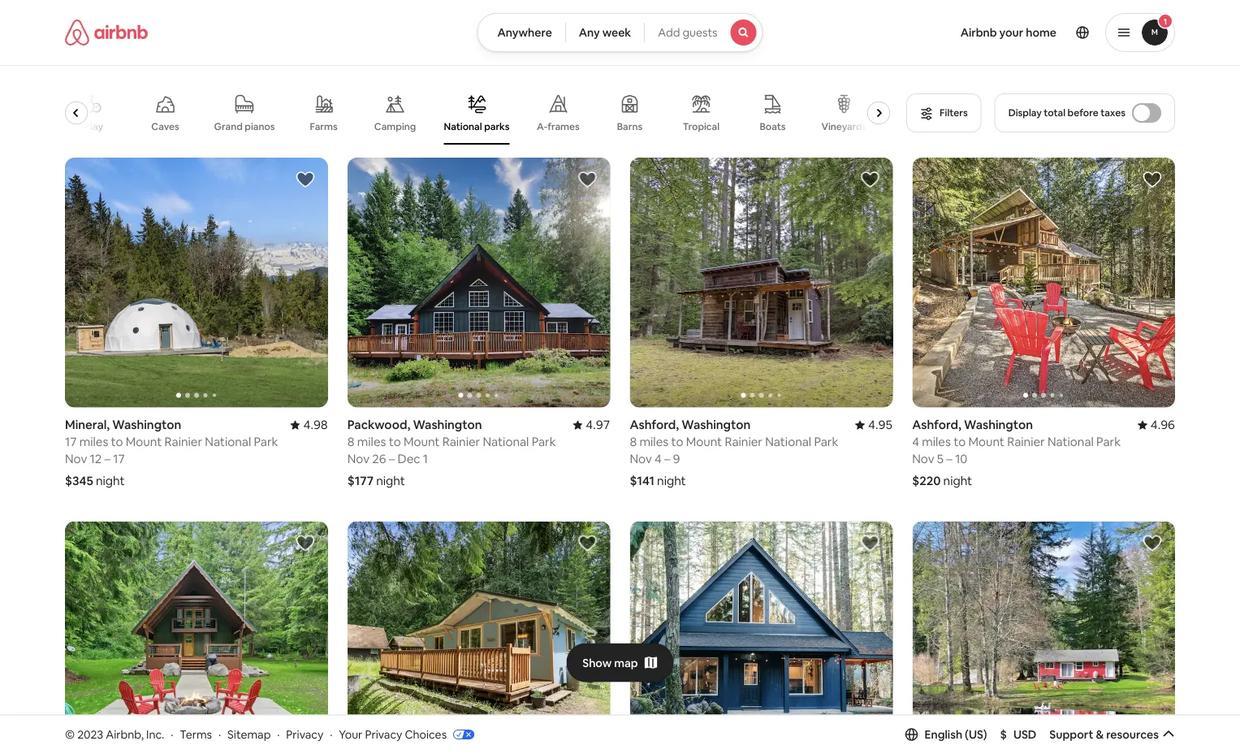 Task type: describe. For each thing, give the bounding box(es) containing it.
night for $345
[[96, 473, 125, 489]]

2 · from the left
[[219, 727, 221, 742]]

sitemap
[[228, 727, 271, 742]]

night for $220
[[944, 473, 973, 489]]

1 horizontal spatial add to wishlist: ashford, washington image
[[861, 170, 880, 189]]

mount for 9
[[686, 434, 723, 450]]

0 vertical spatial 17
[[65, 434, 77, 450]]

4.96
[[1151, 417, 1176, 433]]

display total before taxes
[[1009, 106, 1126, 119]]

4.97 out of 5 average rating image
[[573, 417, 611, 433]]

a-
[[538, 120, 548, 133]]

terms · sitemap · privacy
[[180, 727, 324, 742]]

terms
[[180, 727, 212, 742]]

total
[[1044, 106, 1066, 119]]

1 horizontal spatial 17
[[113, 451, 125, 467]]

washington for nov 26 – dec 1
[[413, 417, 482, 433]]

map
[[615, 655, 639, 670]]

ashford, for 4
[[913, 417, 962, 433]]

dec
[[398, 451, 421, 467]]

ashford, washington 4 miles to mount rainier national park nov 5 – 10 $220 night
[[913, 417, 1122, 489]]

add guests button
[[645, 13, 764, 52]]

national parks
[[445, 120, 510, 133]]

anywhere button
[[477, 13, 566, 52]]

sitemap link
[[228, 727, 271, 742]]

rainier for nov 12 – 17
[[165, 434, 202, 450]]

your
[[339, 727, 363, 742]]

grand
[[215, 120, 243, 133]]

4.98 out of 5 average rating image
[[291, 417, 328, 433]]

– for 9
[[665, 451, 671, 467]]

1 vertical spatial add to wishlist: ashford, washington image
[[296, 534, 315, 553]]

park for packwood, washington 8 miles to mount rainier national park nov 26 – dec 1 $177 night
[[532, 434, 556, 450]]

english (us)
[[925, 727, 988, 742]]

to for 10
[[954, 434, 966, 450]]

your
[[1000, 25, 1024, 40]]

2023
[[77, 727, 103, 742]]

miles for 26
[[357, 434, 386, 450]]

profile element
[[783, 0, 1176, 65]]

any week
[[579, 25, 632, 40]]

4 · from the left
[[330, 727, 333, 742]]

your privacy choices link
[[339, 727, 475, 743]]

– for 17
[[104, 451, 111, 467]]

before
[[1068, 106, 1099, 119]]

mount for 17
[[126, 434, 162, 450]]

support & resources
[[1050, 727, 1160, 742]]

vineyards
[[822, 120, 868, 133]]

camping
[[375, 120, 417, 133]]

©
[[65, 727, 75, 742]]

filters
[[940, 106, 968, 119]]

add to wishlist: mineral, washington image
[[296, 170, 315, 189]]

national inside group
[[445, 120, 483, 133]]

usd
[[1014, 727, 1037, 742]]

miles for 5
[[923, 434, 952, 450]]

0 horizontal spatial add to wishlist: ashford, washington image
[[578, 534, 598, 553]]

nov for nov 5 – 10
[[913, 451, 935, 467]]

packwood,
[[348, 417, 411, 433]]

barns
[[618, 120, 643, 133]]

$177
[[348, 473, 374, 489]]

12
[[90, 451, 102, 467]]

add
[[658, 25, 680, 40]]

english
[[925, 727, 963, 742]]

week
[[603, 25, 632, 40]]

to for 17
[[111, 434, 123, 450]]

1 horizontal spatial add to wishlist: ashford, washington image
[[1143, 170, 1163, 189]]

© 2023 airbnb, inc. ·
[[65, 727, 173, 742]]

4 inside "ashford, washington 8 miles to mount rainier national park nov 4 – 9 $141 night"
[[655, 451, 662, 467]]

show map
[[583, 655, 639, 670]]

miles for 4
[[640, 434, 669, 450]]

4.98
[[304, 417, 328, 433]]

play
[[85, 120, 104, 133]]

washington for nov 4 – 9
[[682, 417, 751, 433]]

show map button
[[567, 643, 674, 682]]

8 for ashford, washington
[[630, 434, 637, 450]]

1 inside "dropdown button"
[[1164, 16, 1168, 26]]

4.95 out of 5 average rating image
[[856, 417, 893, 433]]

5
[[938, 451, 944, 467]]

pianos
[[245, 120, 276, 133]]

park for mineral, washington 17 miles to mount rainier national park nov 12 – 17 $345 night
[[254, 434, 278, 450]]

mount for dec
[[404, 434, 440, 450]]

national for ashford, washington 8 miles to mount rainier national park nov 4 – 9 $141 night
[[766, 434, 812, 450]]

1 privacy from the left
[[286, 727, 324, 742]]

display total before taxes button
[[995, 93, 1176, 132]]

display
[[1009, 106, 1042, 119]]

frames
[[548, 120, 580, 133]]

any
[[579, 25, 600, 40]]

a-frames
[[538, 120, 580, 133]]

add to wishlist: packwood, washington image
[[578, 170, 598, 189]]



Task type: vqa. For each thing, say whether or not it's contained in the screenshot.


Task type: locate. For each thing, give the bounding box(es) containing it.
miles down packwood, on the bottom left
[[357, 434, 386, 450]]

nov for nov 12 – 17
[[65, 451, 87, 467]]

rainier inside ashford, washington 4 miles to mount rainier national park nov 5 – 10 $220 night
[[1008, 434, 1046, 450]]

park inside ashford, washington 4 miles to mount rainier national park nov 5 – 10 $220 night
[[1097, 434, 1122, 450]]

english (us) button
[[906, 727, 988, 742]]

3 nov from the left
[[630, 451, 652, 467]]

group containing national parks
[[65, 81, 897, 145]]

– left 9
[[665, 451, 671, 467]]

8
[[348, 434, 355, 450], [630, 434, 637, 450]]

0 vertical spatial 1
[[1164, 16, 1168, 26]]

– for 10
[[947, 451, 953, 467]]

privacy left your
[[286, 727, 324, 742]]

night down 9
[[658, 473, 686, 489]]

inc.
[[146, 727, 164, 742]]

4 park from the left
[[1097, 434, 1122, 450]]

national for mineral, washington 17 miles to mount rainier national park nov 12 – 17 $345 night
[[205, 434, 251, 450]]

2 washington from the left
[[413, 417, 482, 433]]

0 horizontal spatial 17
[[65, 434, 77, 450]]

privacy right your
[[365, 727, 403, 742]]

washington inside mineral, washington 17 miles to mount rainier national park nov 12 – 17 $345 night
[[112, 417, 181, 433]]

1 mount from the left
[[126, 434, 162, 450]]

1
[[1164, 16, 1168, 26], [423, 451, 428, 467]]

1 horizontal spatial ashford,
[[913, 417, 962, 433]]

0 horizontal spatial privacy
[[286, 727, 324, 742]]

1 horizontal spatial 4
[[913, 434, 920, 450]]

3 – from the left
[[665, 451, 671, 467]]

8 down packwood, on the bottom left
[[348, 434, 355, 450]]

rainier inside mineral, washington 17 miles to mount rainier national park nov 12 – 17 $345 night
[[165, 434, 202, 450]]

17 down the mineral,
[[65, 434, 77, 450]]

ashford, washington 8 miles to mount rainier national park nov 4 – 9 $141 night
[[630, 417, 839, 489]]

park
[[254, 434, 278, 450], [532, 434, 556, 450], [815, 434, 839, 450], [1097, 434, 1122, 450]]

to for 9
[[672, 434, 684, 450]]

nov
[[65, 451, 87, 467], [348, 451, 370, 467], [630, 451, 652, 467], [913, 451, 935, 467]]

8 up '$141'
[[630, 434, 637, 450]]

None search field
[[477, 13, 764, 52]]

ashford, up 5
[[913, 417, 962, 433]]

grand pianos
[[215, 120, 276, 133]]

rainier for nov 5 – 10
[[1008, 434, 1046, 450]]

to inside packwood, washington 8 miles to mount rainier national park nov 26 – dec 1 $177 night
[[389, 434, 401, 450]]

3 rainier from the left
[[725, 434, 763, 450]]

4 – from the left
[[947, 451, 953, 467]]

26
[[372, 451, 386, 467]]

3 to from the left
[[672, 434, 684, 450]]

nov for nov 26 – dec 1
[[348, 451, 370, 467]]

(us)
[[966, 727, 988, 742]]

nov up '$141'
[[630, 451, 652, 467]]

washington for nov 5 – 10
[[965, 417, 1034, 433]]

3 miles from the left
[[640, 434, 669, 450]]

nov inside packwood, washington 8 miles to mount rainier national park nov 26 – dec 1 $177 night
[[348, 451, 370, 467]]

rainier inside packwood, washington 8 miles to mount rainier national park nov 26 – dec 1 $177 night
[[443, 434, 480, 450]]

1 park from the left
[[254, 434, 278, 450]]

nov left 26
[[348, 451, 370, 467]]

1 nov from the left
[[65, 451, 87, 467]]

1 vertical spatial 1
[[423, 451, 428, 467]]

boats
[[761, 120, 787, 133]]

terms link
[[180, 727, 212, 742]]

night inside ashford, washington 4 miles to mount rainier national park nov 5 – 10 $220 night
[[944, 473, 973, 489]]

– for dec
[[389, 451, 395, 467]]

3 night from the left
[[658, 473, 686, 489]]

– right 5
[[947, 451, 953, 467]]

0 horizontal spatial 4
[[655, 451, 662, 467]]

national for ashford, washington 4 miles to mount rainier national park nov 5 – 10 $220 night
[[1048, 434, 1095, 450]]

mount inside "ashford, washington 8 miles to mount rainier national park nov 4 – 9 $141 night"
[[686, 434, 723, 450]]

rainier
[[165, 434, 202, 450], [443, 434, 480, 450], [725, 434, 763, 450], [1008, 434, 1046, 450]]

4 up $220
[[913, 434, 920, 450]]

1 rainier from the left
[[165, 434, 202, 450]]

0 vertical spatial 4
[[913, 434, 920, 450]]

mount
[[126, 434, 162, 450], [404, 434, 440, 450], [686, 434, 723, 450], [969, 434, 1005, 450]]

airbnb,
[[106, 727, 144, 742]]

· right inc.
[[171, 727, 173, 742]]

washington inside ashford, washington 4 miles to mount rainier national park nov 5 – 10 $220 night
[[965, 417, 1034, 433]]

17 right 12
[[113, 451, 125, 467]]

national inside ashford, washington 4 miles to mount rainier national park nov 5 – 10 $220 night
[[1048, 434, 1095, 450]]

to inside ashford, washington 4 miles to mount rainier national park nov 5 – 10 $220 night
[[954, 434, 966, 450]]

add guests
[[658, 25, 718, 40]]

miles inside mineral, washington 17 miles to mount rainier national park nov 12 – 17 $345 night
[[79, 434, 108, 450]]

2 night from the left
[[376, 473, 405, 489]]

4 mount from the left
[[969, 434, 1005, 450]]

1 · from the left
[[171, 727, 173, 742]]

national inside "ashford, washington 8 miles to mount rainier national park nov 4 – 9 $141 night"
[[766, 434, 812, 450]]

washington inside packwood, washington 8 miles to mount rainier national park nov 26 – dec 1 $177 night
[[413, 417, 482, 433]]

rainier inside "ashford, washington 8 miles to mount rainier national park nov 4 – 9 $141 night"
[[725, 434, 763, 450]]

3 washington from the left
[[682, 417, 751, 433]]

park inside packwood, washington 8 miles to mount rainier national park nov 26 – dec 1 $177 night
[[532, 434, 556, 450]]

4 to from the left
[[954, 434, 966, 450]]

1 washington from the left
[[112, 417, 181, 433]]

group
[[65, 81, 897, 145], [65, 158, 328, 408], [348, 158, 611, 408], [630, 158, 893, 408], [913, 158, 1176, 408], [65, 521, 328, 754], [348, 521, 611, 754], [630, 521, 893, 754], [913, 521, 1176, 754]]

washington inside "ashford, washington 8 miles to mount rainier national park nov 4 – 9 $141 night"
[[682, 417, 751, 433]]

4.95
[[869, 417, 893, 433]]

– right 26
[[389, 451, 395, 467]]

to for dec
[[389, 434, 401, 450]]

8 inside packwood, washington 8 miles to mount rainier national park nov 26 – dec 1 $177 night
[[348, 434, 355, 450]]

show
[[583, 655, 612, 670]]

packwood, washington 8 miles to mount rainier national park nov 26 – dec 1 $177 night
[[348, 417, 556, 489]]

national inside mineral, washington 17 miles to mount rainier national park nov 12 – 17 $345 night
[[205, 434, 251, 450]]

8 inside "ashford, washington 8 miles to mount rainier national park nov 4 – 9 $141 night"
[[630, 434, 637, 450]]

your privacy choices
[[339, 727, 447, 742]]

2 mount from the left
[[404, 434, 440, 450]]

mount for 10
[[969, 434, 1005, 450]]

4.96 out of 5 average rating image
[[1138, 417, 1176, 433]]

4 left 9
[[655, 451, 662, 467]]

1 horizontal spatial privacy
[[365, 727, 403, 742]]

1 horizontal spatial 8
[[630, 434, 637, 450]]

none search field containing anywhere
[[477, 13, 764, 52]]

anywhere
[[498, 25, 552, 40]]

miles up 12
[[79, 434, 108, 450]]

night down 12
[[96, 473, 125, 489]]

taxes
[[1101, 106, 1126, 119]]

night inside packwood, washington 8 miles to mount rainier national park nov 26 – dec 1 $177 night
[[376, 473, 405, 489]]

&
[[1097, 727, 1105, 742]]

3 · from the left
[[277, 727, 280, 742]]

1 vertical spatial 4
[[655, 451, 662, 467]]

3 park from the left
[[815, 434, 839, 450]]

mount inside ashford, washington 4 miles to mount rainier national park nov 5 – 10 $220 night
[[969, 434, 1005, 450]]

4.97
[[586, 417, 611, 433]]

0 vertical spatial add to wishlist: ashford, washington image
[[1143, 170, 1163, 189]]

add to wishlist: ashford, washington image
[[1143, 170, 1163, 189], [296, 534, 315, 553]]

0 horizontal spatial add to wishlist: ashford, washington image
[[296, 534, 315, 553]]

tropical
[[684, 120, 721, 133]]

resources
[[1107, 727, 1160, 742]]

$220
[[913, 473, 941, 489]]

– inside packwood, washington 8 miles to mount rainier national park nov 26 – dec 1 $177 night
[[389, 451, 395, 467]]

0 horizontal spatial ashford,
[[630, 417, 679, 433]]

$345
[[65, 473, 93, 489]]

night inside "ashford, washington 8 miles to mount rainier national park nov 4 – 9 $141 night"
[[658, 473, 686, 489]]

choices
[[405, 727, 447, 742]]

· right terms link
[[219, 727, 221, 742]]

1 – from the left
[[104, 451, 111, 467]]

1 night from the left
[[96, 473, 125, 489]]

miles up 5
[[923, 434, 952, 450]]

4
[[913, 434, 920, 450], [655, 451, 662, 467]]

0 horizontal spatial 1
[[423, 451, 428, 467]]

to inside "ashford, washington 8 miles to mount rainier national park nov 4 – 9 $141 night"
[[672, 434, 684, 450]]

17
[[65, 434, 77, 450], [113, 451, 125, 467]]

nov left 5
[[913, 451, 935, 467]]

airbnb your home link
[[951, 15, 1067, 50]]

10
[[956, 451, 968, 467]]

– inside mineral, washington 17 miles to mount rainier national park nov 12 – 17 $345 night
[[104, 451, 111, 467]]

support
[[1050, 727, 1094, 742]]

1 horizontal spatial 1
[[1164, 16, 1168, 26]]

national for packwood, washington 8 miles to mount rainier national park nov 26 – dec 1 $177 night
[[483, 434, 529, 450]]

4 nov from the left
[[913, 451, 935, 467]]

miles up '$141'
[[640, 434, 669, 450]]

rainier for nov 4 – 9
[[725, 434, 763, 450]]

add to wishlist: ashford, washington image
[[861, 170, 880, 189], [578, 534, 598, 553], [1143, 534, 1163, 553]]

privacy link
[[286, 727, 324, 742]]

·
[[171, 727, 173, 742], [219, 727, 221, 742], [277, 727, 280, 742], [330, 727, 333, 742]]

park for ashford, washington 8 miles to mount rainier national park nov 4 – 9 $141 night
[[815, 434, 839, 450]]

national inside packwood, washington 8 miles to mount rainier national park nov 26 – dec 1 $177 night
[[483, 434, 529, 450]]

ashford, inside "ashford, washington 8 miles to mount rainier national park nov 4 – 9 $141 night"
[[630, 417, 679, 433]]

washington for nov 12 – 17
[[112, 417, 181, 433]]

miles inside ashford, washington 4 miles to mount rainier national park nov 5 – 10 $220 night
[[923, 434, 952, 450]]

airbnb your home
[[961, 25, 1057, 40]]

2 privacy from the left
[[365, 727, 403, 742]]

washington
[[112, 417, 181, 433], [413, 417, 482, 433], [682, 417, 751, 433], [965, 417, 1034, 433]]

4 rainier from the left
[[1008, 434, 1046, 450]]

nov inside ashford, washington 4 miles to mount rainier national park nov 5 – 10 $220 night
[[913, 451, 935, 467]]

· left your
[[330, 727, 333, 742]]

9
[[674, 451, 681, 467]]

1 miles from the left
[[79, 434, 108, 450]]

$
[[1001, 727, 1008, 742]]

2 park from the left
[[532, 434, 556, 450]]

night inside mineral, washington 17 miles to mount rainier national park nov 12 – 17 $345 night
[[96, 473, 125, 489]]

2 horizontal spatial add to wishlist: ashford, washington image
[[1143, 534, 1163, 553]]

mineral, washington 17 miles to mount rainier national park nov 12 – 17 $345 night
[[65, 417, 278, 489]]

nov for nov 4 – 9
[[630, 451, 652, 467]]

to
[[111, 434, 123, 450], [389, 434, 401, 450], [672, 434, 684, 450], [954, 434, 966, 450]]

rainier for nov 26 – dec 1
[[443, 434, 480, 450]]

0 horizontal spatial 8
[[348, 434, 355, 450]]

park inside mineral, washington 17 miles to mount rainier national park nov 12 – 17 $345 night
[[254, 434, 278, 450]]

4 miles from the left
[[923, 434, 952, 450]]

$141
[[630, 473, 655, 489]]

1 8 from the left
[[348, 434, 355, 450]]

ashford, inside ashford, washington 4 miles to mount rainier national park nov 5 – 10 $220 night
[[913, 417, 962, 433]]

any week button
[[565, 13, 645, 52]]

mount inside mineral, washington 17 miles to mount rainier national park nov 12 – 17 $345 night
[[126, 434, 162, 450]]

guests
[[683, 25, 718, 40]]

ashford, up 9
[[630, 417, 679, 433]]

farms
[[310, 120, 338, 133]]

add to wishlist: packwood, washington image
[[861, 534, 880, 553]]

night down 26
[[376, 473, 405, 489]]

8 for packwood, washington
[[348, 434, 355, 450]]

support & resources button
[[1050, 727, 1176, 742]]

ashford, for 8
[[630, 417, 679, 433]]

– inside "ashford, washington 8 miles to mount rainier national park nov 4 – 9 $141 night"
[[665, 451, 671, 467]]

airbnb
[[961, 25, 998, 40]]

2 8 from the left
[[630, 434, 637, 450]]

national
[[445, 120, 483, 133], [205, 434, 251, 450], [483, 434, 529, 450], [766, 434, 812, 450], [1048, 434, 1095, 450]]

1 vertical spatial 17
[[113, 451, 125, 467]]

mount inside packwood, washington 8 miles to mount rainier national park nov 26 – dec 1 $177 night
[[404, 434, 440, 450]]

2 nov from the left
[[348, 451, 370, 467]]

1 to from the left
[[111, 434, 123, 450]]

2 rainier from the left
[[443, 434, 480, 450]]

4 washington from the left
[[965, 417, 1034, 433]]

miles inside packwood, washington 8 miles to mount rainier national park nov 26 – dec 1 $177 night
[[357, 434, 386, 450]]

home
[[1027, 25, 1057, 40]]

park for ashford, washington 4 miles to mount rainier national park nov 5 – 10 $220 night
[[1097, 434, 1122, 450]]

1 inside packwood, washington 8 miles to mount rainier national park nov 26 – dec 1 $177 night
[[423, 451, 428, 467]]

night for $141
[[658, 473, 686, 489]]

nov left 12
[[65, 451, 87, 467]]

filters button
[[907, 93, 982, 132]]

miles inside "ashford, washington 8 miles to mount rainier national park nov 4 – 9 $141 night"
[[640, 434, 669, 450]]

$ usd
[[1001, 727, 1037, 742]]

nov inside "ashford, washington 8 miles to mount rainier national park nov 4 – 9 $141 night"
[[630, 451, 652, 467]]

1 button
[[1106, 13, 1176, 52]]

to inside mineral, washington 17 miles to mount rainier national park nov 12 – 17 $345 night
[[111, 434, 123, 450]]

nov inside mineral, washington 17 miles to mount rainier national park nov 12 – 17 $345 night
[[65, 451, 87, 467]]

4 inside ashford, washington 4 miles to mount rainier national park nov 5 – 10 $220 night
[[913, 434, 920, 450]]

caves
[[152, 120, 180, 133]]

– inside ashford, washington 4 miles to mount rainier national park nov 5 – 10 $220 night
[[947, 451, 953, 467]]

mineral,
[[65, 417, 110, 433]]

night down 10
[[944, 473, 973, 489]]

park inside "ashford, washington 8 miles to mount rainier national park nov 4 – 9 $141 night"
[[815, 434, 839, 450]]

miles for 12
[[79, 434, 108, 450]]

– right 12
[[104, 451, 111, 467]]

1 ashford, from the left
[[630, 417, 679, 433]]

ashford,
[[630, 417, 679, 433], [913, 417, 962, 433]]

4 night from the left
[[944, 473, 973, 489]]

3 mount from the left
[[686, 434, 723, 450]]

2 ashford, from the left
[[913, 417, 962, 433]]

2 – from the left
[[389, 451, 395, 467]]

2 to from the left
[[389, 434, 401, 450]]

2 miles from the left
[[357, 434, 386, 450]]

· left "privacy" link
[[277, 727, 280, 742]]

parks
[[485, 120, 510, 133]]

–
[[104, 451, 111, 467], [389, 451, 395, 467], [665, 451, 671, 467], [947, 451, 953, 467]]



